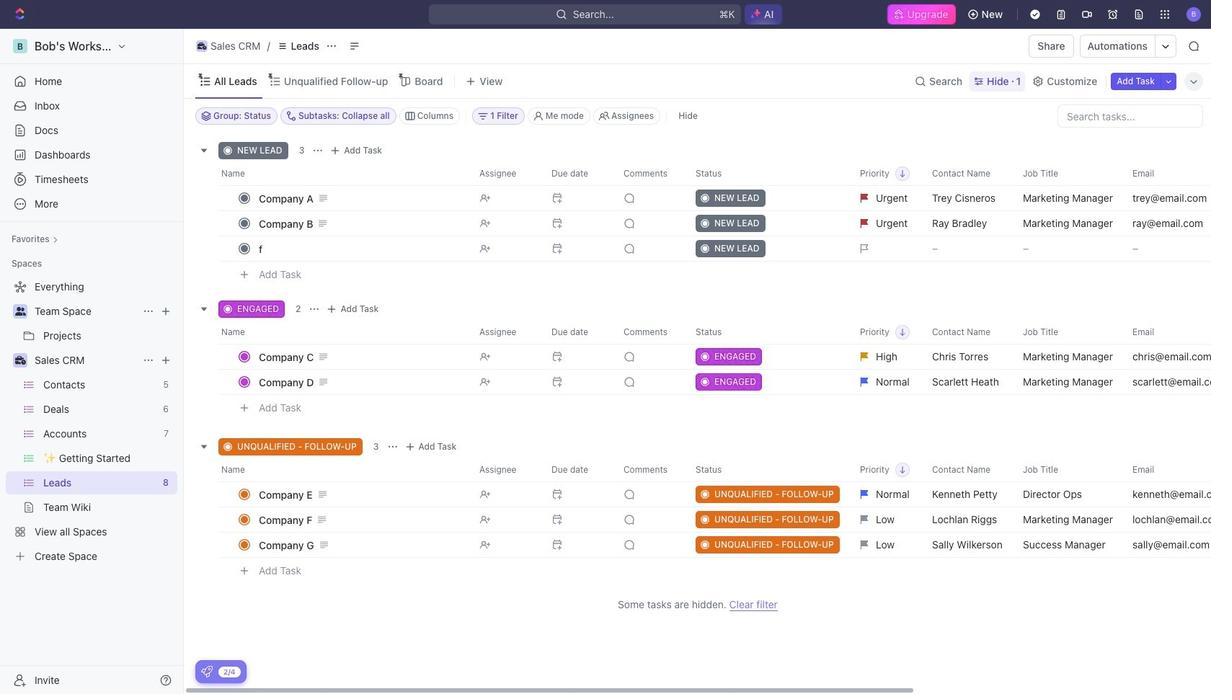 Task type: describe. For each thing, give the bounding box(es) containing it.
onboarding checklist button element
[[201, 666, 213, 678]]

user group image
[[15, 307, 26, 316]]

onboarding checklist button image
[[201, 666, 213, 678]]

bob's workspace, , element
[[13, 39, 27, 53]]

tree inside the sidebar navigation
[[6, 276, 177, 568]]



Task type: locate. For each thing, give the bounding box(es) containing it.
sidebar navigation
[[0, 29, 187, 695]]

Search tasks... text field
[[1059, 105, 1203, 127]]

business time image
[[15, 356, 26, 365]]

tree
[[6, 276, 177, 568]]

business time image
[[197, 43, 206, 50]]



